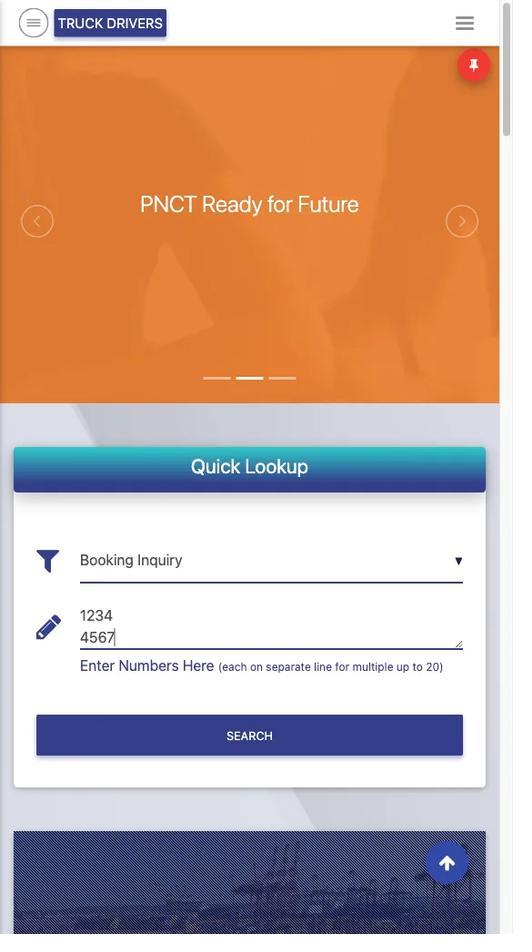 Task type: describe. For each thing, give the bounding box(es) containing it.
numbers
[[119, 657, 179, 674]]

pnct ready for future image
[[0, 39, 514, 505]]

drivers
[[107, 15, 163, 31]]

up
[[397, 661, 410, 673]]

enter numbers here (each on separate line for multiple up to 20)
[[80, 657, 444, 674]]

0 vertical spatial for
[[268, 190, 293, 217]]

pnct
[[140, 190, 197, 217]]

truck drivers
[[58, 15, 163, 31]]

truck drivers link
[[54, 9, 166, 37]]

▼
[[455, 555, 463, 567]]

here
[[183, 657, 215, 674]]

enter
[[80, 657, 115, 674]]

search
[[227, 729, 273, 743]]

ready
[[202, 190, 263, 217]]

quick lookup
[[191, 455, 309, 478]]



Task type: locate. For each thing, give the bounding box(es) containing it.
20)
[[426, 661, 444, 673]]

future
[[298, 190, 359, 217]]

quick
[[191, 455, 241, 478]]

for right line
[[335, 661, 350, 673]]

(each
[[218, 661, 247, 673]]

separate
[[266, 661, 311, 673]]

0 horizontal spatial for
[[268, 190, 293, 217]]

1 horizontal spatial for
[[335, 661, 350, 673]]

for inside enter numbers here (each on separate line for multiple up to 20)
[[335, 661, 350, 673]]

on
[[250, 661, 263, 673]]

search button
[[36, 715, 463, 756]]

for
[[268, 190, 293, 217], [335, 661, 350, 673]]

for right ready
[[268, 190, 293, 217]]

to
[[413, 661, 423, 673]]

line
[[314, 661, 332, 673]]

multiple
[[353, 661, 394, 673]]

truck
[[58, 15, 103, 31]]

1 vertical spatial for
[[335, 661, 350, 673]]

pnct ready for future
[[140, 190, 359, 217]]

lookup
[[245, 455, 309, 478]]

None text field
[[80, 538, 463, 583], [80, 605, 463, 649], [80, 538, 463, 583], [80, 605, 463, 649]]



Task type: vqa. For each thing, say whether or not it's contained in the screenshot.
Enter
yes



